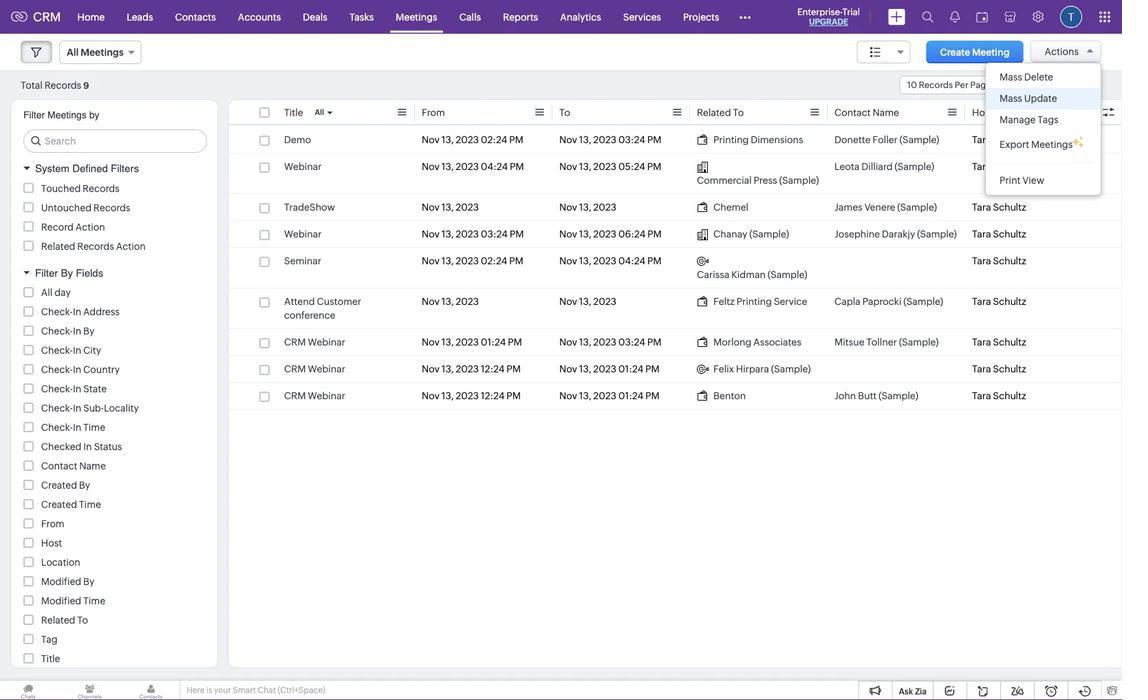 Task type: locate. For each thing, give the bounding box(es) containing it.
0 vertical spatial contact
[[835, 107, 871, 118]]

0 horizontal spatial contact name
[[41, 461, 106, 472]]

2 crm webinar link from the top
[[284, 362, 346, 376]]

meetings down tags
[[1032, 139, 1073, 150]]

tradeshow
[[284, 202, 335, 213]]

04:24
[[481, 161, 508, 172], [619, 255, 646, 266]]

9 for 1 - 9
[[1042, 80, 1048, 91]]

pm
[[510, 134, 524, 145], [648, 134, 662, 145], [510, 161, 524, 172], [648, 161, 662, 172], [510, 229, 524, 240], [648, 229, 662, 240], [510, 255, 524, 266], [648, 255, 662, 266], [508, 337, 522, 348], [648, 337, 662, 348], [507, 363, 521, 374], [646, 363, 660, 374], [507, 390, 521, 401], [646, 390, 660, 401]]

1 vertical spatial nov 13, 2023 04:24 pm
[[560, 255, 662, 266]]

felix hirpara (sample)
[[714, 363, 811, 374]]

nov 13, 2023 12:24 pm for felix hirpara (sample)
[[422, 363, 521, 374]]

mass update
[[1000, 93, 1058, 104]]

all
[[67, 47, 79, 58], [315, 108, 324, 117], [41, 287, 53, 298]]

1 horizontal spatial all
[[67, 47, 79, 58]]

mass up manage
[[1000, 93, 1023, 104]]

crm webinar link for felix
[[284, 362, 346, 376]]

01:24 for felix hirpara (sample)
[[619, 363, 644, 374]]

(sample) right paprocki
[[904, 296, 944, 307]]

1 horizontal spatial contact name
[[835, 107, 900, 118]]

contact down checked
[[41, 461, 77, 472]]

reports
[[503, 11, 538, 22]]

webinar link
[[284, 160, 322, 173], [284, 227, 322, 241]]

1 horizontal spatial 9
[[1042, 80, 1048, 91]]

0 vertical spatial 04:24
[[481, 161, 508, 172]]

4 schultz from the top
[[994, 229, 1027, 240]]

check- down all day
[[41, 306, 73, 317]]

check- down check-in city
[[41, 364, 73, 375]]

2 vertical spatial 01:24
[[619, 390, 644, 401]]

navigation
[[1055, 75, 1102, 95]]

in left status
[[83, 441, 92, 452]]

2 nov 13, 2023 02:24 pm from the top
[[422, 255, 524, 266]]

records up filter meetings by
[[45, 80, 81, 91]]

in for time
[[73, 422, 81, 433]]

nov 13, 2023 01:24 pm
[[422, 337, 522, 348], [560, 363, 660, 374], [560, 390, 660, 401]]

2 webinar link from the top
[[284, 227, 322, 241]]

records inside field
[[919, 80, 954, 90]]

2 nov 13, 2023 12:24 pm from the top
[[422, 390, 521, 401]]

in left state
[[73, 383, 81, 394]]

9 tara schultz from the top
[[973, 390, 1027, 401]]

related up printing dimensions link
[[697, 107, 731, 118]]

0 horizontal spatial 9
[[83, 80, 89, 91]]

1 vertical spatial from
[[41, 518, 65, 529]]

4 tara from the top
[[973, 229, 992, 240]]

channels image
[[61, 681, 118, 700]]

meetings link
[[385, 0, 449, 33]]

created
[[41, 480, 77, 491], [41, 499, 77, 510]]

modified down 'location'
[[41, 576, 81, 587]]

1 schultz from the top
[[994, 134, 1027, 145]]

filter down total
[[23, 109, 45, 120]]

calendar image
[[977, 11, 988, 22]]

by
[[89, 109, 99, 120]]

(sample) right press
[[780, 175, 819, 186]]

filter for filter meetings by
[[23, 109, 45, 120]]

records for total
[[45, 80, 81, 91]]

None field
[[857, 41, 911, 63]]

meetings left calls
[[396, 11, 438, 22]]

2 tara schultz from the top
[[973, 161, 1027, 172]]

schultz for leota dilliard (sample)
[[994, 161, 1027, 172]]

contact up donette
[[835, 107, 871, 118]]

2 vertical spatial crm webinar
[[284, 390, 346, 401]]

0 vertical spatial title
[[284, 107, 303, 118]]

foller
[[873, 134, 898, 145]]

capla paprocki (sample) link
[[835, 295, 944, 308]]

tara schultz for james venere (sample)
[[973, 202, 1027, 213]]

2 02:24 from the top
[[481, 255, 508, 266]]

analytics
[[560, 11, 601, 22]]

contacts image
[[123, 681, 179, 700]]

1 12:24 from the top
[[481, 363, 505, 374]]

1 02:24 from the top
[[481, 134, 508, 145]]

per
[[955, 80, 969, 90]]

james venere (sample) link
[[835, 200, 938, 214]]

(sample) right tollner
[[900, 337, 939, 348]]

nov 13, 2023 03:24 pm for nov 13, 2023 02:24 pm
[[560, 134, 662, 145]]

profile image
[[1061, 6, 1083, 28]]

in down check-in address
[[73, 326, 81, 337]]

mass for mass update
[[1000, 93, 1023, 104]]

all inside field
[[67, 47, 79, 58]]

title up demo link
[[284, 107, 303, 118]]

profile element
[[1053, 0, 1091, 33]]

signals image
[[951, 11, 960, 23]]

3 tara schultz from the top
[[973, 202, 1027, 213]]

check- up check-in city
[[41, 326, 73, 337]]

all for all meetings
[[67, 47, 79, 58]]

related to up printing dimensions link
[[697, 107, 744, 118]]

8 tara schultz from the top
[[973, 363, 1027, 374]]

1 vertical spatial webinar link
[[284, 227, 322, 241]]

crm for felix hirpara (sample)
[[284, 363, 306, 374]]

0 horizontal spatial all
[[41, 287, 53, 298]]

title
[[284, 107, 303, 118], [41, 653, 60, 664]]

1 vertical spatial 02:24
[[481, 255, 508, 266]]

check- down check-in country
[[41, 383, 73, 394]]

address
[[83, 306, 120, 317]]

(sample) inside "link"
[[780, 175, 819, 186]]

in up checked in status
[[73, 422, 81, 433]]

1 modified from the top
[[41, 576, 81, 587]]

check- up "check-in time"
[[41, 403, 73, 414]]

12:24
[[481, 363, 505, 374], [481, 390, 505, 401]]

0 vertical spatial webinar link
[[284, 160, 322, 173]]

2 vertical spatial nov 13, 2023 03:24 pm
[[560, 337, 662, 348]]

in left sub-
[[73, 403, 81, 414]]

in for state
[[73, 383, 81, 394]]

webinar link down demo link
[[284, 160, 322, 173]]

tara
[[973, 134, 992, 145], [973, 161, 992, 172], [973, 202, 992, 213], [973, 229, 992, 240], [973, 255, 992, 266], [973, 296, 992, 307], [973, 337, 992, 348], [973, 363, 992, 374], [973, 390, 992, 401]]

untouched records
[[41, 202, 130, 213]]

related to down modified time
[[41, 615, 88, 626]]

webinar
[[284, 161, 322, 172], [284, 229, 322, 240], [308, 337, 346, 348], [308, 363, 346, 374], [308, 390, 346, 401]]

0 vertical spatial 03:24
[[619, 134, 646, 145]]

1 horizontal spatial host
[[973, 107, 994, 118]]

4 check- from the top
[[41, 364, 73, 375]]

created for created time
[[41, 499, 77, 510]]

contact name up created by
[[41, 461, 106, 472]]

0 vertical spatial from
[[422, 107, 445, 118]]

7 tara schultz from the top
[[973, 337, 1027, 348]]

related up the tag
[[41, 615, 75, 626]]

contact name up donette
[[835, 107, 900, 118]]

1 nov 13, 2023 02:24 pm from the top
[[422, 134, 524, 145]]

1 vertical spatial crm webinar
[[284, 363, 346, 374]]

ask zia
[[899, 687, 927, 696]]

tara schultz for capla paprocki (sample)
[[973, 296, 1027, 307]]

1 vertical spatial 12:24
[[481, 390, 505, 401]]

in left city
[[73, 345, 81, 356]]

(sample) right foller
[[900, 134, 940, 145]]

2 crm webinar from the top
[[284, 363, 346, 374]]

(sample) for commercial press (sample)
[[780, 175, 819, 186]]

2 mass from the top
[[1000, 93, 1023, 104]]

hirpara
[[736, 363, 770, 374]]

by up city
[[83, 326, 95, 337]]

1 check- from the top
[[41, 306, 73, 317]]

created down created by
[[41, 499, 77, 510]]

morlong associates link
[[697, 335, 802, 349]]

0 vertical spatial created
[[41, 480, 77, 491]]

2 vertical spatial all
[[41, 287, 53, 298]]

2 modified from the top
[[41, 595, 81, 606]]

03:24 for nov 13, 2023 02:24 pm
[[619, 134, 646, 145]]

1 horizontal spatial action
[[116, 241, 146, 252]]

created up created time
[[41, 480, 77, 491]]

filter
[[23, 109, 45, 120], [35, 267, 58, 279]]

time down the 'modified by'
[[83, 595, 105, 606]]

1 webinar link from the top
[[284, 160, 322, 173]]

webinar link up seminar link at the left top
[[284, 227, 322, 241]]

check-in state
[[41, 383, 107, 394]]

2 tara from the top
[[973, 161, 992, 172]]

total
[[21, 80, 43, 91]]

all meetings
[[67, 47, 124, 58]]

1 vertical spatial created
[[41, 499, 77, 510]]

size image
[[871, 46, 882, 59]]

webinar for felix hirpara (sample)
[[308, 363, 346, 374]]

0 vertical spatial time
[[83, 422, 105, 433]]

2 vertical spatial crm webinar link
[[284, 389, 346, 403]]

untouched
[[41, 202, 92, 213]]

1 tara from the top
[[973, 134, 992, 145]]

printing
[[714, 134, 749, 145], [737, 296, 772, 307]]

(sample) up service
[[768, 269, 808, 280]]

1 vertical spatial mass
[[1000, 93, 1023, 104]]

3 check- from the top
[[41, 345, 73, 356]]

0 vertical spatial name
[[873, 107, 900, 118]]

related down record
[[41, 241, 75, 252]]

0 horizontal spatial from
[[41, 518, 65, 529]]

meetings down home
[[81, 47, 124, 58]]

1 vertical spatial related
[[41, 241, 75, 252]]

1 horizontal spatial 04:24
[[619, 255, 646, 266]]

(sample) right butt
[[879, 390, 919, 401]]

crm webinar
[[284, 337, 346, 348], [284, 363, 346, 374], [284, 390, 346, 401]]

5 tara schultz from the top
[[973, 255, 1027, 266]]

1 vertical spatial all
[[315, 108, 324, 117]]

2 vertical spatial 03:24
[[619, 337, 646, 348]]

1
[[1030, 80, 1034, 91]]

josephine
[[835, 229, 880, 240]]

printing down 'carissa kidman (sample)'
[[737, 296, 772, 307]]

6 tara schultz from the top
[[973, 296, 1027, 307]]

1 vertical spatial nov 13, 2023 12:24 pm
[[422, 390, 521, 401]]

0 horizontal spatial action
[[75, 221, 105, 232]]

02:24 for nov 13, 2023 04:24 pm
[[481, 255, 508, 266]]

0 vertical spatial nov 13, 2023 04:24 pm
[[422, 161, 524, 172]]

0 vertical spatial crm webinar
[[284, 337, 346, 348]]

nov 13, 2023 03:24 pm for nov 13, 2023 01:24 pm
[[560, 337, 662, 348]]

check-in sub-locality
[[41, 403, 139, 414]]

1 crm webinar link from the top
[[284, 335, 346, 349]]

ask
[[899, 687, 914, 696]]

calls link
[[449, 0, 492, 33]]

by for filter
[[61, 267, 73, 279]]

(sample) down associates
[[772, 363, 811, 374]]

3 schultz from the top
[[994, 202, 1027, 213]]

carissa
[[697, 269, 730, 280]]

title down the tag
[[41, 653, 60, 664]]

1 tara schultz from the top
[[973, 134, 1027, 145]]

chemel link
[[697, 200, 749, 214]]

0 vertical spatial nov 13, 2023 03:24 pm
[[560, 134, 662, 145]]

leota
[[835, 161, 860, 172]]

in for sub-
[[73, 403, 81, 414]]

schultz for josephine darakjy (sample)
[[994, 229, 1027, 240]]

check- down check-in by
[[41, 345, 73, 356]]

1 horizontal spatial name
[[873, 107, 900, 118]]

(sample) for leota dilliard (sample)
[[895, 161, 935, 172]]

0 vertical spatial mass
[[1000, 72, 1023, 83]]

country
[[83, 364, 120, 375]]

filter up all day
[[35, 267, 58, 279]]

webinar for benton
[[308, 390, 346, 401]]

records down touched records
[[94, 202, 130, 213]]

0 vertical spatial filter
[[23, 109, 45, 120]]

0 vertical spatial modified
[[41, 576, 81, 587]]

modified by
[[41, 576, 95, 587]]

1 vertical spatial modified
[[41, 595, 81, 606]]

meetings for export meetings
[[1032, 139, 1073, 150]]

by up modified time
[[83, 576, 95, 587]]

schultz for james venere (sample)
[[994, 202, 1027, 213]]

donette foller (sample) link
[[835, 133, 940, 147]]

1 vertical spatial printing
[[737, 296, 772, 307]]

03:24
[[619, 134, 646, 145], [481, 229, 508, 240], [619, 337, 646, 348]]

(sample) right darakjy
[[918, 229, 957, 240]]

action up related records action
[[75, 221, 105, 232]]

in up check-in by
[[73, 306, 81, 317]]

7 check- from the top
[[41, 422, 73, 433]]

time down sub-
[[83, 422, 105, 433]]

search element
[[914, 0, 942, 34]]

1 horizontal spatial nov 13, 2023 04:24 pm
[[560, 255, 662, 266]]

by up created time
[[79, 480, 90, 491]]

6 check- from the top
[[41, 403, 73, 414]]

export meetings
[[1000, 139, 1073, 150]]

in for by
[[73, 326, 81, 337]]

0 vertical spatial host
[[973, 107, 994, 118]]

2 created from the top
[[41, 499, 77, 510]]

1 vertical spatial crm webinar link
[[284, 362, 346, 376]]

related
[[697, 107, 731, 118], [41, 241, 75, 252], [41, 615, 75, 626]]

12:24 for felix hirpara (sample)
[[481, 363, 505, 374]]

1 vertical spatial filter
[[35, 267, 58, 279]]

smart
[[233, 686, 256, 695]]

1 vertical spatial time
[[79, 499, 101, 510]]

created time
[[41, 499, 101, 510]]

2 12:24 from the top
[[481, 390, 505, 401]]

(sample) for james venere (sample)
[[898, 202, 938, 213]]

deals
[[303, 11, 328, 22]]

meeting
[[973, 46, 1010, 57]]

1 vertical spatial host
[[41, 538, 62, 549]]

1 vertical spatial action
[[116, 241, 146, 252]]

0 horizontal spatial 04:24
[[481, 161, 508, 172]]

8 schultz from the top
[[994, 363, 1027, 374]]

0 horizontal spatial name
[[79, 461, 106, 472]]

check- for check-in country
[[41, 364, 73, 375]]

0 horizontal spatial contact
[[41, 461, 77, 472]]

meetings inside all meetings field
[[81, 47, 124, 58]]

7 schultz from the top
[[994, 337, 1027, 348]]

row group
[[229, 127, 1123, 410]]

modified down the 'modified by'
[[41, 595, 81, 606]]

filter inside filter by fields dropdown button
[[35, 267, 58, 279]]

2 schultz from the top
[[994, 161, 1027, 172]]

1 horizontal spatial title
[[284, 107, 303, 118]]

1 vertical spatial 04:24
[[619, 255, 646, 266]]

All Meetings field
[[59, 41, 142, 64]]

2 vertical spatial related
[[41, 615, 75, 626]]

5 check- from the top
[[41, 383, 73, 394]]

0 vertical spatial action
[[75, 221, 105, 232]]

6 tara from the top
[[973, 296, 992, 307]]

1 vertical spatial nov 13, 2023 02:24 pm
[[422, 255, 524, 266]]

0 horizontal spatial title
[[41, 653, 60, 664]]

by up 'day'
[[61, 267, 73, 279]]

2 horizontal spatial all
[[315, 108, 324, 117]]

meetings left by at top left
[[47, 109, 87, 120]]

tara schultz for leota dilliard (sample)
[[973, 161, 1027, 172]]

crm webinar link
[[284, 335, 346, 349], [284, 362, 346, 376], [284, 389, 346, 403]]

9 down all meetings
[[83, 80, 89, 91]]

05:24
[[619, 161, 646, 172]]

projects
[[684, 11, 720, 22]]

records up fields
[[77, 241, 114, 252]]

1 mass from the top
[[1000, 72, 1023, 83]]

attend customer conference link
[[284, 295, 408, 322]]

record
[[41, 221, 74, 232]]

schultz for donette foller (sample)
[[994, 134, 1027, 145]]

1 vertical spatial nov 13, 2023 01:24 pm
[[560, 363, 660, 374]]

tara schultz
[[973, 134, 1027, 145], [973, 161, 1027, 172], [973, 202, 1027, 213], [973, 229, 1027, 240], [973, 255, 1027, 266], [973, 296, 1027, 307], [973, 337, 1027, 348], [973, 363, 1027, 374], [973, 390, 1027, 401]]

mass delete
[[1000, 72, 1054, 83]]

6 schultz from the top
[[994, 296, 1027, 307]]

action up filter by fields dropdown button on the left of the page
[[116, 241, 146, 252]]

by inside dropdown button
[[61, 267, 73, 279]]

leads
[[127, 11, 153, 22]]

printing dimensions
[[714, 134, 804, 145]]

9 tara from the top
[[973, 390, 992, 401]]

4 tara schultz from the top
[[973, 229, 1027, 240]]

in up check-in state
[[73, 364, 81, 375]]

time down created by
[[79, 499, 101, 510]]

benton link
[[697, 389, 746, 403]]

1 vertical spatial contact
[[41, 461, 77, 472]]

2 check- from the top
[[41, 326, 73, 337]]

9 inside total records 9
[[83, 80, 89, 91]]

0 vertical spatial crm webinar link
[[284, 335, 346, 349]]

host down page on the right of page
[[973, 107, 994, 118]]

location
[[41, 557, 80, 568]]

home link
[[66, 0, 116, 33]]

webinar link for nov 13, 2023 03:24 pm
[[284, 227, 322, 241]]

3 tara from the top
[[973, 202, 992, 213]]

nov 13, 2023 02:24 pm for nov 13, 2023 04:24 pm
[[422, 255, 524, 266]]

1 crm webinar from the top
[[284, 337, 346, 348]]

capla paprocki (sample)
[[835, 296, 944, 307]]

mitsue
[[835, 337, 865, 348]]

0 vertical spatial nov 13, 2023 12:24 pm
[[422, 363, 521, 374]]

0 horizontal spatial related to
[[41, 615, 88, 626]]

2 vertical spatial time
[[83, 595, 105, 606]]

filter meetings by
[[23, 109, 99, 120]]

7 tara from the top
[[973, 337, 992, 348]]

modified for modified by
[[41, 576, 81, 587]]

calls
[[460, 11, 481, 22]]

meetings inside meetings link
[[396, 11, 438, 22]]

1 - 9
[[1030, 80, 1048, 91]]

manage tags link
[[986, 109, 1102, 131]]

manage tags
[[1000, 114, 1059, 125]]

in for address
[[73, 306, 81, 317]]

1 vertical spatial 01:24
[[619, 363, 644, 374]]

tara for james venere (sample)
[[973, 202, 992, 213]]

seminar
[[284, 255, 322, 266]]

locality
[[104, 403, 139, 414]]

10 records per page
[[908, 80, 992, 90]]

records down defined
[[83, 183, 120, 194]]

in for country
[[73, 364, 81, 375]]

(sample) inside "link"
[[879, 390, 919, 401]]

(sample) for capla paprocki (sample)
[[904, 296, 944, 307]]

9 schultz from the top
[[994, 390, 1027, 401]]

5 schultz from the top
[[994, 255, 1027, 266]]

name up foller
[[873, 107, 900, 118]]

host up 'location'
[[41, 538, 62, 549]]

capla
[[835, 296, 861, 307]]

1 vertical spatial name
[[79, 461, 106, 472]]

0 vertical spatial nov 13, 2023 02:24 pm
[[422, 134, 524, 145]]

1 created from the top
[[41, 480, 77, 491]]

leota dilliard (sample) link
[[835, 160, 935, 173]]

9 right -
[[1042, 80, 1048, 91]]

action
[[75, 221, 105, 232], [116, 241, 146, 252]]

james
[[835, 202, 863, 213]]

3 crm webinar link from the top
[[284, 389, 346, 403]]

(sample) up darakjy
[[898, 202, 938, 213]]

name down checked in status
[[79, 461, 106, 472]]

schultz for mitsue tollner (sample)
[[994, 337, 1027, 348]]

1 vertical spatial title
[[41, 653, 60, 664]]

records right 10
[[919, 80, 954, 90]]

1 horizontal spatial to
[[560, 107, 571, 118]]

press
[[754, 175, 778, 186]]

0 vertical spatial related to
[[697, 107, 744, 118]]

check- up checked
[[41, 422, 73, 433]]

1 nov 13, 2023 12:24 pm from the top
[[422, 363, 521, 374]]

josephine darakjy (sample)
[[835, 229, 957, 240]]

check-in time
[[41, 422, 105, 433]]

0 vertical spatial 12:24
[[481, 363, 505, 374]]

crm webinar link for morlong
[[284, 335, 346, 349]]

printing up 'commercial'
[[714, 134, 749, 145]]

record action
[[41, 221, 105, 232]]

2 vertical spatial nov 13, 2023 01:24 pm
[[560, 390, 660, 401]]

0 vertical spatial 02:24
[[481, 134, 508, 145]]

(sample) right dilliard
[[895, 161, 935, 172]]

time for modified time
[[83, 595, 105, 606]]

0 vertical spatial all
[[67, 47, 79, 58]]

mitsue tollner (sample) link
[[835, 335, 939, 349]]

mass left 1
[[1000, 72, 1023, 83]]



Task type: describe. For each thing, give the bounding box(es) containing it.
10 Records Per Page field
[[900, 76, 1010, 94]]

felix
[[714, 363, 734, 374]]

1 vertical spatial 03:24
[[481, 229, 508, 240]]

tara for mitsue tollner (sample)
[[973, 337, 992, 348]]

by for modified
[[83, 576, 95, 587]]

chemel
[[714, 202, 749, 213]]

(sample) for josephine darakjy (sample)
[[918, 229, 957, 240]]

meetings for all meetings
[[81, 47, 124, 58]]

in for city
[[73, 345, 81, 356]]

(sample) up carissa kidman (sample) link
[[750, 229, 790, 240]]

8 tara from the top
[[973, 363, 992, 374]]

tara for john butt (sample)
[[973, 390, 992, 401]]

0 vertical spatial printing
[[714, 134, 749, 145]]

Search text field
[[24, 130, 207, 152]]

signals element
[[942, 0, 969, 34]]

your
[[214, 686, 231, 695]]

chat
[[258, 686, 276, 695]]

1 horizontal spatial from
[[422, 107, 445, 118]]

tara for leota dilliard (sample)
[[973, 161, 992, 172]]

chats image
[[0, 681, 57, 700]]

system defined filters
[[35, 162, 139, 175]]

nov 13, 2023 01:24 pm for felix hirpara (sample)
[[560, 363, 660, 374]]

update
[[1025, 93, 1058, 104]]

time for created time
[[79, 499, 101, 510]]

tara schultz for mitsue tollner (sample)
[[973, 337, 1027, 348]]

dilliard
[[862, 161, 893, 172]]

donette
[[835, 134, 871, 145]]

contacts link
[[164, 0, 227, 33]]

0 vertical spatial related
[[697, 107, 731, 118]]

1 horizontal spatial related to
[[697, 107, 744, 118]]

meetings for filter meetings by
[[47, 109, 87, 120]]

here
[[187, 686, 205, 695]]

james venere (sample)
[[835, 202, 938, 213]]

city
[[83, 345, 101, 356]]

by for created
[[79, 480, 90, 491]]

trial
[[843, 7, 860, 17]]

associates
[[754, 337, 802, 348]]

schultz for john butt (sample)
[[994, 390, 1027, 401]]

john
[[835, 390, 857, 401]]

records for untouched
[[94, 202, 130, 213]]

demo link
[[284, 133, 311, 147]]

tara schultz for donette foller (sample)
[[973, 134, 1027, 145]]

customer
[[317, 296, 361, 307]]

filter by fields
[[35, 267, 103, 279]]

josephine darakjy (sample) link
[[835, 227, 957, 241]]

create
[[941, 46, 971, 57]]

delete
[[1025, 72, 1054, 83]]

9 for total records 9
[[83, 80, 89, 91]]

0 vertical spatial 01:24
[[481, 337, 506, 348]]

0 horizontal spatial nov 13, 2023 04:24 pm
[[422, 161, 524, 172]]

1 vertical spatial contact name
[[41, 461, 106, 472]]

in for status
[[83, 441, 92, 452]]

attend
[[284, 296, 315, 307]]

create meeting button
[[927, 41, 1024, 63]]

12:24 for benton
[[481, 390, 505, 401]]

here is your smart chat (ctrl+space)
[[187, 686, 325, 695]]

morlong associates
[[714, 337, 802, 348]]

nov 13, 2023 06:24 pm
[[560, 229, 662, 240]]

benton
[[714, 390, 746, 401]]

02:24 for nov 13, 2023 03:24 pm
[[481, 134, 508, 145]]

tara schultz for john butt (sample)
[[973, 390, 1027, 401]]

0 vertical spatial contact name
[[835, 107, 900, 118]]

1 vertical spatial nov 13, 2023 03:24 pm
[[422, 229, 524, 240]]

day
[[55, 287, 71, 298]]

accounts
[[238, 11, 281, 22]]

0 horizontal spatial host
[[41, 538, 62, 549]]

seminar link
[[284, 254, 322, 268]]

created for created by
[[41, 480, 77, 491]]

tasks link
[[339, 0, 385, 33]]

view
[[1023, 175, 1045, 186]]

services link
[[612, 0, 673, 33]]

webinar for morlong associates
[[308, 337, 346, 348]]

records for touched
[[83, 183, 120, 194]]

check-in address
[[41, 306, 120, 317]]

webinar link for nov 13, 2023 04:24 pm
[[284, 160, 322, 173]]

mitsue tollner (sample)
[[835, 337, 939, 348]]

(sample) for donette foller (sample)
[[900, 134, 940, 145]]

nov 13, 2023 02:24 pm for nov 13, 2023 03:24 pm
[[422, 134, 524, 145]]

paprocki
[[863, 296, 902, 307]]

check- for check-in time
[[41, 422, 73, 433]]

create menu image
[[889, 9, 906, 25]]

tag
[[41, 634, 58, 645]]

check- for check-in by
[[41, 326, 73, 337]]

all for all
[[315, 108, 324, 117]]

(sample) for mitsue tollner (sample)
[[900, 337, 939, 348]]

leota dilliard (sample)
[[835, 161, 935, 172]]

check- for check-in city
[[41, 345, 73, 356]]

search image
[[922, 11, 934, 23]]

records for related
[[77, 241, 114, 252]]

home
[[78, 11, 105, 22]]

morlong
[[714, 337, 752, 348]]

(sample) for john butt (sample)
[[879, 390, 919, 401]]

(sample) for felix hirpara (sample)
[[772, 363, 811, 374]]

total records 9
[[21, 80, 89, 91]]

touched
[[41, 183, 81, 194]]

check-in country
[[41, 364, 120, 375]]

crm for morlong associates
[[284, 337, 306, 348]]

enterprise-
[[798, 7, 843, 17]]

06:24
[[619, 229, 646, 240]]

carissa kidman (sample)
[[697, 269, 808, 280]]

service
[[774, 296, 808, 307]]

tara schultz for josephine darakjy (sample)
[[973, 229, 1027, 240]]

chanay (sample) link
[[697, 227, 790, 241]]

01:24 for benton
[[619, 390, 644, 401]]

crm webinar for felix
[[284, 363, 346, 374]]

crm for benton
[[284, 390, 306, 401]]

0 vertical spatial nov 13, 2023 01:24 pm
[[422, 337, 522, 348]]

upgrade
[[809, 17, 849, 27]]

tara for capla paprocki (sample)
[[973, 296, 992, 307]]

carissa kidman (sample) link
[[697, 254, 821, 282]]

nov 13, 2023 01:24 pm for benton
[[560, 390, 660, 401]]

nov 13, 2023 12:24 pm for benton
[[422, 390, 521, 401]]

manage
[[1000, 114, 1036, 125]]

reports link
[[492, 0, 549, 33]]

create menu element
[[880, 0, 914, 33]]

check- for check-in address
[[41, 306, 73, 317]]

butt
[[858, 390, 877, 401]]

feltz printing service
[[714, 296, 808, 307]]

(ctrl+space)
[[278, 686, 325, 695]]

check- for check-in sub-locality
[[41, 403, 73, 414]]

check- for check-in state
[[41, 383, 73, 394]]

projects link
[[673, 0, 731, 33]]

system defined filters button
[[11, 156, 218, 181]]

1 vertical spatial related to
[[41, 615, 88, 626]]

create meeting
[[941, 46, 1010, 57]]

filter for filter by fields
[[35, 267, 58, 279]]

chanay
[[714, 229, 748, 240]]

mass for mass delete
[[1000, 72, 1023, 83]]

modified for modified time
[[41, 595, 81, 606]]

commercial press (sample) link
[[697, 160, 821, 187]]

feltz
[[714, 296, 735, 307]]

schultz for capla paprocki (sample)
[[994, 296, 1027, 307]]

03:24 for nov 13, 2023 01:24 pm
[[619, 337, 646, 348]]

export
[[1000, 139, 1030, 150]]

row group containing demo
[[229, 127, 1123, 410]]

2 horizontal spatial to
[[733, 107, 744, 118]]

actions
[[1045, 46, 1079, 57]]

conference
[[284, 310, 336, 321]]

checked in status
[[41, 441, 122, 452]]

mass delete link
[[986, 67, 1102, 88]]

10
[[908, 80, 917, 90]]

tara for josephine darakjy (sample)
[[973, 229, 992, 240]]

3 crm webinar from the top
[[284, 390, 346, 401]]

crm webinar for morlong
[[284, 337, 346, 348]]

0 horizontal spatial to
[[77, 615, 88, 626]]

created by
[[41, 480, 90, 491]]

nov 13, 2023 05:24 pm
[[560, 161, 662, 172]]

system
[[35, 162, 70, 175]]

records for 10
[[919, 80, 954, 90]]

(sample) for carissa kidman (sample)
[[768, 269, 808, 280]]

all for all day
[[41, 287, 53, 298]]

Other Modules field
[[731, 6, 760, 28]]

zia
[[915, 687, 927, 696]]

tara for donette foller (sample)
[[973, 134, 992, 145]]

5 tara from the top
[[973, 255, 992, 266]]

feltz printing service link
[[697, 295, 808, 308]]

1 horizontal spatial contact
[[835, 107, 871, 118]]



Task type: vqa. For each thing, say whether or not it's contained in the screenshot.
API Credits Usage - Last 24 Hours
no



